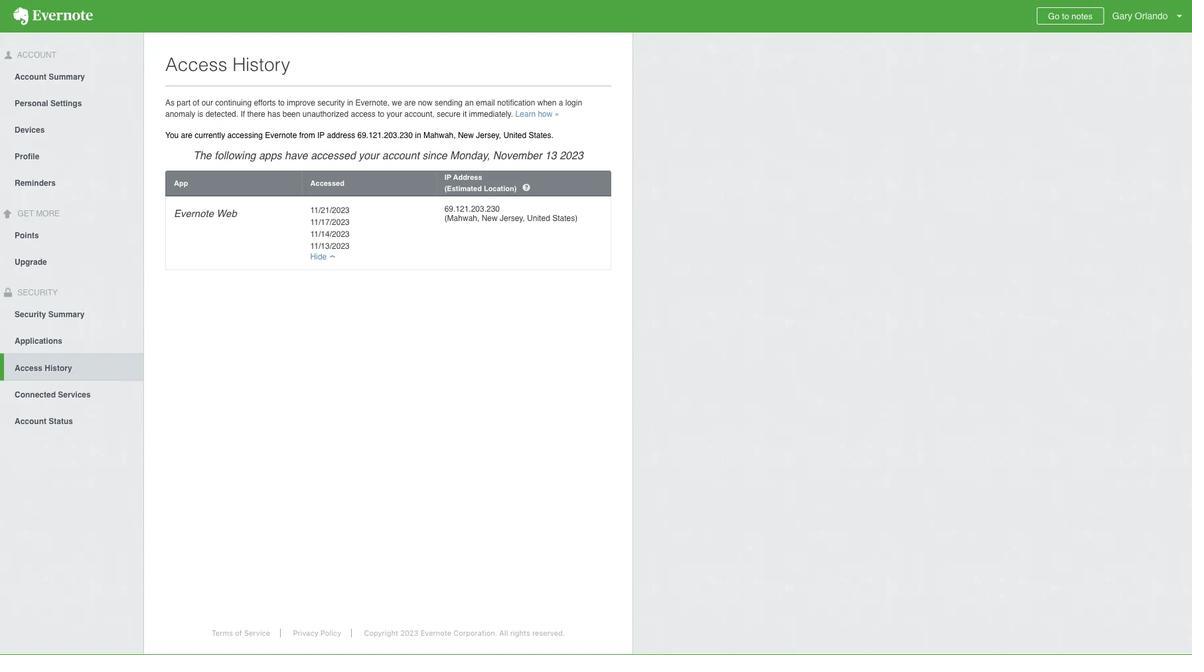 Task type: locate. For each thing, give the bounding box(es) containing it.
1 horizontal spatial united
[[527, 214, 550, 223]]

go to notes link
[[1037, 7, 1104, 25]]

0 vertical spatial ip
[[317, 131, 325, 140]]

access history link
[[4, 353, 143, 381]]

security up 'security summary'
[[15, 288, 58, 297]]

0 horizontal spatial ip
[[317, 131, 325, 140]]

13
[[545, 149, 557, 161]]

of right terms
[[235, 629, 242, 638]]

account inside account summary link
[[15, 72, 46, 82]]

0 horizontal spatial are
[[181, 131, 192, 140]]

account status link
[[0, 407, 143, 434]]

0 vertical spatial history
[[232, 54, 290, 75]]

1 horizontal spatial are
[[404, 98, 416, 107]]

evernote,
[[356, 98, 390, 107]]

69.121.203.230 up the following apps have accessed your account since monday, november 13 2023
[[358, 131, 413, 140]]

11/13/2023
[[310, 242, 350, 251]]

applications
[[15, 336, 62, 345]]

since
[[422, 149, 447, 161]]

account,
[[404, 109, 435, 119]]

0 horizontal spatial 2023
[[400, 629, 419, 638]]

summary
[[49, 72, 85, 82], [48, 310, 85, 319]]

1 vertical spatial new
[[482, 214, 498, 223]]

security up applications
[[15, 310, 46, 319]]

ip up (estimated
[[445, 173, 451, 182]]

jersey, down location)
[[500, 214, 525, 223]]

privacy policy link
[[283, 629, 352, 638]]

gary
[[1112, 11, 1133, 21]]

your down you are currently accessing evernote from ip address 69.121.203.230 in mahwah, new jersey, united states.
[[359, 149, 379, 161]]

rights
[[510, 629, 530, 638]]

1 horizontal spatial new
[[482, 214, 498, 223]]

0 horizontal spatial history
[[45, 363, 72, 373]]

jersey, inside 69.121.203.230 (mahwah, new jersey, united states)
[[500, 214, 525, 223]]

1 horizontal spatial access
[[165, 54, 227, 75]]

web
[[217, 208, 237, 219]]

0 vertical spatial in
[[347, 98, 353, 107]]

0 vertical spatial new
[[458, 131, 474, 140]]

1 vertical spatial to
[[278, 98, 285, 107]]

now
[[418, 98, 433, 107]]

november
[[493, 149, 542, 161]]

ip address (estimated location)
[[445, 173, 519, 193]]

evernote web
[[174, 208, 237, 219]]

ip right from
[[317, 131, 325, 140]]

1 vertical spatial in
[[415, 131, 421, 140]]

accessed
[[310, 179, 345, 187]]

0 horizontal spatial to
[[278, 98, 285, 107]]

history up connected services at left bottom
[[45, 363, 72, 373]]

in for 69.121.203.230
[[415, 131, 421, 140]]

1 horizontal spatial ip
[[445, 173, 451, 182]]

devices
[[15, 125, 45, 135]]

1 vertical spatial united
[[527, 214, 550, 223]]

jersey, down immediately.
[[476, 131, 501, 140]]

account up the personal
[[15, 72, 46, 82]]

devices link
[[0, 116, 143, 143]]

1 horizontal spatial history
[[232, 54, 290, 75]]

account up 'account summary'
[[15, 50, 56, 60]]

»
[[555, 109, 559, 119]]

0 vertical spatial united
[[504, 131, 527, 140]]

evernote left web
[[174, 208, 214, 219]]

applications link
[[0, 327, 143, 353]]

2 vertical spatial to
[[378, 109, 385, 119]]

2 horizontal spatial to
[[1062, 11, 1069, 21]]

summary for security summary
[[48, 310, 85, 319]]

1 horizontal spatial of
[[235, 629, 242, 638]]

access history up continuing
[[165, 54, 290, 75]]

from
[[299, 131, 315, 140]]

ip inside ip address (estimated location)
[[445, 173, 451, 182]]

1 vertical spatial summary
[[48, 310, 85, 319]]

your inside as part of our continuing efforts to improve security in evernote, we are now sending an email notification when a login anomaly is detected. if there has been unauthorized access to your account, secure it immediately.
[[387, 109, 402, 119]]

states.
[[529, 131, 554, 140]]

continuing
[[215, 98, 252, 107]]

0 horizontal spatial of
[[193, 98, 199, 107]]

1 horizontal spatial in
[[415, 131, 421, 140]]

1 vertical spatial jersey,
[[500, 214, 525, 223]]

united left states)
[[527, 214, 550, 223]]

apps
[[259, 149, 282, 161]]

are right we
[[404, 98, 416, 107]]

we
[[392, 98, 402, 107]]

access
[[351, 109, 376, 119]]

account for account
[[15, 50, 56, 60]]

1 vertical spatial history
[[45, 363, 72, 373]]

0 vertical spatial 2023
[[560, 149, 583, 161]]

69.121.203.230 (mahwah, new jersey, united states)
[[445, 204, 578, 223]]

1 vertical spatial are
[[181, 131, 192, 140]]

evernote left corporation. at the bottom of the page
[[421, 629, 452, 638]]

monday,
[[450, 149, 490, 161]]

points link
[[0, 221, 143, 248]]

new right (mahwah,
[[482, 214, 498, 223]]

our
[[202, 98, 213, 107]]

1 vertical spatial of
[[235, 629, 242, 638]]

in left mahwah,
[[415, 131, 421, 140]]

terms
[[212, 629, 233, 638]]

to
[[1062, 11, 1069, 21], [278, 98, 285, 107], [378, 109, 385, 119]]

69.121.203.230 down (estimated
[[445, 204, 500, 214]]

0 vertical spatial access history
[[165, 54, 290, 75]]

0 horizontal spatial united
[[504, 131, 527, 140]]

access up our
[[165, 54, 227, 75]]

in inside as part of our continuing efforts to improve security in evernote, we are now sending an email notification when a login anomaly is detected. if there has been unauthorized access to your account, secure it immediately.
[[347, 98, 353, 107]]

2 horizontal spatial evernote
[[421, 629, 452, 638]]

2 vertical spatial account
[[15, 417, 46, 426]]

0 vertical spatial summary
[[49, 72, 85, 82]]

2023
[[560, 149, 583, 161], [400, 629, 419, 638]]

email
[[476, 98, 495, 107]]

personal
[[15, 99, 48, 108]]

summary for account summary
[[49, 72, 85, 82]]

access
[[165, 54, 227, 75], [15, 363, 43, 373]]

1 horizontal spatial 69.121.203.230
[[445, 204, 500, 214]]

0 horizontal spatial evernote
[[174, 208, 214, 219]]

jersey,
[[476, 131, 501, 140], [500, 214, 525, 223]]

copyright 2023 evernote corporation. all rights reserved.
[[364, 629, 565, 638]]

ip
[[317, 131, 325, 140], [445, 173, 451, 182]]

of inside as part of our continuing efforts to improve security in evernote, we are now sending an email notification when a login anomaly is detected. if there has been unauthorized access to your account, secure it immediately.
[[193, 98, 199, 107]]

summary up applications "link"
[[48, 310, 85, 319]]

reserved.
[[532, 629, 565, 638]]

united up november
[[504, 131, 527, 140]]

in for security
[[347, 98, 353, 107]]

1 vertical spatial security
[[15, 310, 46, 319]]

profile
[[15, 152, 39, 161]]

access history
[[165, 54, 290, 75], [15, 363, 72, 373]]

access up connected
[[15, 363, 43, 373]]

in up access
[[347, 98, 353, 107]]

account down connected
[[15, 417, 46, 426]]

are
[[404, 98, 416, 107], [181, 131, 192, 140]]

the following apps have accessed your account since monday, november 13 2023
[[193, 149, 583, 161]]

personal settings link
[[0, 89, 143, 116]]

to down evernote,
[[378, 109, 385, 119]]

your down we
[[387, 109, 402, 119]]

1 vertical spatial 2023
[[400, 629, 419, 638]]

1 vertical spatial your
[[359, 149, 379, 161]]

security
[[318, 98, 345, 107]]

0 horizontal spatial new
[[458, 131, 474, 140]]

1 vertical spatial account
[[15, 72, 46, 82]]

2023 right 13
[[560, 149, 583, 161]]

to right go
[[1062, 11, 1069, 21]]

account inside account status link
[[15, 417, 46, 426]]

0 vertical spatial account
[[15, 50, 56, 60]]

security for security
[[15, 288, 58, 297]]

secure
[[437, 109, 461, 119]]

1 horizontal spatial your
[[387, 109, 402, 119]]

summary up personal settings link
[[49, 72, 85, 82]]

new up monday,
[[458, 131, 474, 140]]

0 vertical spatial 69.121.203.230
[[358, 131, 413, 140]]

0 vertical spatial are
[[404, 98, 416, 107]]

2023 right copyright
[[400, 629, 419, 638]]

0 vertical spatial security
[[15, 288, 58, 297]]

go to notes
[[1048, 11, 1093, 21]]

learn how » link
[[515, 109, 559, 119]]

1 vertical spatial ip
[[445, 173, 451, 182]]

0 vertical spatial of
[[193, 98, 199, 107]]

history
[[232, 54, 290, 75], [45, 363, 72, 373]]

access history down applications
[[15, 363, 72, 373]]

to up has
[[278, 98, 285, 107]]

are right you in the left top of the page
[[181, 131, 192, 140]]

evernote up apps
[[265, 131, 297, 140]]

0 horizontal spatial in
[[347, 98, 353, 107]]

0 vertical spatial your
[[387, 109, 402, 119]]

1 vertical spatial access history
[[15, 363, 72, 373]]

0 horizontal spatial your
[[359, 149, 379, 161]]

of left our
[[193, 98, 199, 107]]

history up efforts
[[232, 54, 290, 75]]

following
[[215, 149, 256, 161]]

1 horizontal spatial evernote
[[265, 131, 297, 140]]

united inside 69.121.203.230 (mahwah, new jersey, united states)
[[527, 214, 550, 223]]

0 horizontal spatial access
[[15, 363, 43, 373]]

account for account status
[[15, 417, 46, 426]]

1 vertical spatial 69.121.203.230
[[445, 204, 500, 214]]

copyright
[[364, 629, 398, 638]]

unauthorized
[[303, 109, 349, 119]]

accessed
[[311, 149, 356, 161]]



Task type: vqa. For each thing, say whether or not it's contained in the screenshot.
Account
yes



Task type: describe. For each thing, give the bounding box(es) containing it.
1 horizontal spatial 2023
[[560, 149, 583, 161]]

status
[[49, 417, 73, 426]]

(mahwah,
[[445, 214, 480, 223]]

account
[[382, 149, 419, 161]]

efforts
[[254, 98, 276, 107]]

get
[[17, 209, 34, 218]]

security summary
[[15, 310, 85, 319]]

settings
[[50, 99, 82, 108]]

new inside 69.121.203.230 (mahwah, new jersey, united states)
[[482, 214, 498, 223]]

11/21/2023
[[310, 206, 350, 215]]

when
[[538, 98, 557, 107]]

accessing
[[227, 131, 263, 140]]

1 vertical spatial evernote
[[174, 208, 214, 219]]

login
[[566, 98, 582, 107]]

learn
[[515, 109, 536, 119]]

privacy policy
[[293, 629, 341, 638]]

1 vertical spatial access
[[15, 363, 43, 373]]

currently
[[195, 131, 225, 140]]

(estimated
[[445, 184, 482, 193]]

11/17/2023
[[310, 218, 350, 227]]

address
[[327, 131, 355, 140]]

you
[[165, 131, 179, 140]]

connected
[[15, 390, 56, 399]]

2 vertical spatial evernote
[[421, 629, 452, 638]]

has
[[268, 109, 280, 119]]

notes
[[1072, 11, 1093, 21]]

app
[[174, 179, 188, 187]]

as
[[165, 98, 175, 107]]

connected services
[[15, 390, 91, 399]]

location)
[[484, 184, 517, 193]]

address
[[453, 173, 482, 182]]

0 vertical spatial access
[[165, 54, 227, 75]]

states)
[[552, 214, 578, 223]]

hide
[[310, 252, 327, 262]]

11/21/2023 11/17/2023 11/14/2023 11/13/2023
[[310, 206, 350, 251]]

there
[[247, 109, 265, 119]]

points
[[15, 231, 39, 240]]

0 horizontal spatial 69.121.203.230
[[358, 131, 413, 140]]

service
[[244, 629, 270, 638]]

have
[[285, 149, 308, 161]]

notification
[[497, 98, 535, 107]]

it
[[463, 109, 467, 119]]

privacy
[[293, 629, 318, 638]]

account summary
[[15, 72, 85, 82]]

1 horizontal spatial to
[[378, 109, 385, 119]]

0 vertical spatial evernote
[[265, 131, 297, 140]]

reminders link
[[0, 169, 143, 196]]

is
[[198, 109, 203, 119]]

connected services link
[[0, 381, 143, 407]]

more
[[36, 209, 60, 218]]

been
[[283, 109, 300, 119]]

69.121.203.230 inside 69.121.203.230 (mahwah, new jersey, united states)
[[445, 204, 500, 214]]

all
[[499, 629, 508, 638]]

0 horizontal spatial access history
[[15, 363, 72, 373]]

terms of service link
[[202, 629, 281, 638]]

you are currently accessing evernote from ip address 69.121.203.230 in mahwah, new jersey, united states.
[[165, 131, 554, 140]]

0 vertical spatial to
[[1062, 11, 1069, 21]]

the
[[193, 149, 212, 161]]

if
[[241, 109, 245, 119]]

account for account summary
[[15, 72, 46, 82]]

upgrade
[[15, 257, 47, 267]]

how
[[538, 109, 553, 119]]

upgrade link
[[0, 248, 143, 275]]

account status
[[15, 417, 73, 426]]

part
[[177, 98, 191, 107]]

account summary link
[[0, 63, 143, 89]]

evernote image
[[0, 7, 106, 25]]

0 vertical spatial jersey,
[[476, 131, 501, 140]]

are inside as part of our continuing efforts to improve security in evernote, we are now sending an email notification when a login anomaly is detected. if there has been unauthorized access to your account, secure it immediately.
[[404, 98, 416, 107]]

profile link
[[0, 143, 143, 169]]

immediately.
[[469, 109, 513, 119]]

evernote link
[[0, 0, 106, 33]]

learn how »
[[515, 109, 559, 119]]

mahwah,
[[424, 131, 456, 140]]

gary orlando
[[1112, 11, 1168, 21]]

orlando
[[1135, 11, 1168, 21]]

11/14/2023
[[310, 230, 350, 239]]

anomaly
[[165, 109, 195, 119]]

policy
[[321, 629, 341, 638]]

terms of service
[[212, 629, 270, 638]]

security for security summary
[[15, 310, 46, 319]]

detected.
[[206, 109, 238, 119]]

gary orlando link
[[1109, 0, 1192, 33]]

security summary link
[[0, 300, 143, 327]]

go
[[1048, 11, 1060, 21]]

1 horizontal spatial access history
[[165, 54, 290, 75]]

corporation.
[[454, 629, 497, 638]]

get more
[[15, 209, 60, 218]]



